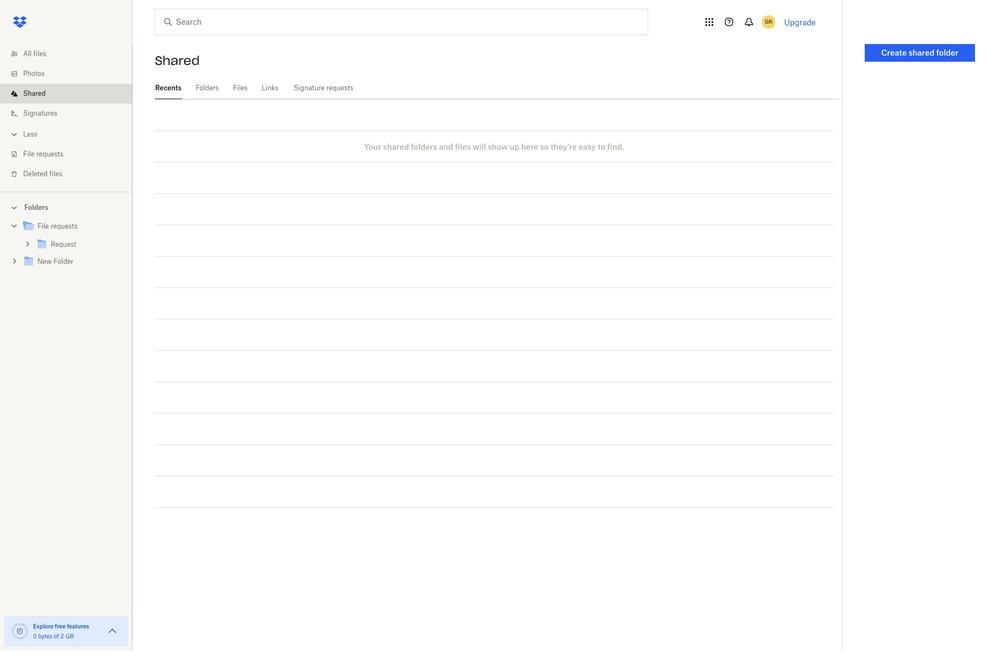 Task type: describe. For each thing, give the bounding box(es) containing it.
tab list containing recents
[[155, 77, 843, 99]]

will
[[473, 142, 486, 151]]

your shared folders and files will show up here so they're easy to find.
[[364, 142, 624, 151]]

photos
[[23, 69, 45, 78]]

request link
[[35, 238, 124, 253]]

shared inside 'list item'
[[23, 89, 46, 98]]

file requests link inside list
[[9, 144, 132, 164]]

less image
[[9, 129, 20, 140]]

signature requests
[[294, 84, 354, 92]]

1 vertical spatial file
[[37, 222, 49, 231]]

requests inside list
[[36, 150, 63, 158]]

links link
[[261, 77, 279, 98]]

free
[[55, 624, 66, 630]]

photos link
[[9, 64, 132, 84]]

your
[[364, 142, 382, 151]]

shared list item
[[0, 84, 132, 104]]

to
[[598, 142, 606, 151]]

all files link
[[9, 44, 132, 64]]

group containing file requests
[[0, 216, 132, 279]]

find.
[[608, 142, 624, 151]]

here
[[522, 142, 538, 151]]

recents link
[[155, 77, 182, 98]]

signature requests link
[[292, 77, 355, 98]]

Search in folder "Dropbox" text field
[[176, 16, 625, 28]]

quota usage element
[[11, 623, 29, 641]]

new folder
[[37, 258, 73, 266]]

less
[[23, 130, 38, 138]]

all
[[23, 50, 32, 58]]

folder
[[937, 48, 959, 57]]

create
[[882, 48, 907, 57]]

features
[[67, 624, 89, 630]]

easy
[[579, 142, 596, 151]]

folders inside button
[[24, 203, 48, 212]]

files
[[233, 84, 248, 92]]

0 vertical spatial shared
[[155, 53, 200, 68]]

gr button
[[760, 13, 778, 31]]

files for deleted files
[[49, 170, 62, 178]]

folders button
[[0, 199, 132, 216]]

they're
[[551, 142, 577, 151]]

list containing all files
[[0, 37, 132, 192]]

shared for your
[[383, 142, 409, 151]]

bytes
[[38, 634, 52, 640]]

request
[[51, 240, 76, 249]]

new folder link
[[22, 255, 124, 270]]



Task type: vqa. For each thing, say whether or not it's contained in the screenshot.
Upload to the top
no



Task type: locate. For each thing, give the bounding box(es) containing it.
deleted
[[23, 170, 48, 178]]

file requests
[[23, 150, 63, 158], [37, 222, 78, 231]]

folders link
[[195, 77, 220, 98]]

1 vertical spatial requests
[[36, 150, 63, 158]]

create shared folder button
[[865, 44, 976, 62]]

folder
[[54, 258, 73, 266]]

tab list
[[155, 77, 843, 99]]

folders inside tab list
[[196, 84, 219, 92]]

folders left files
[[196, 84, 219, 92]]

gr
[[765, 18, 773, 25]]

2 horizontal spatial files
[[455, 142, 471, 151]]

dropbox image
[[9, 11, 31, 33]]

recents
[[155, 84, 182, 92]]

files link
[[233, 77, 248, 98]]

show
[[488, 142, 508, 151]]

1 vertical spatial shared
[[23, 89, 46, 98]]

folders
[[196, 84, 219, 92], [24, 203, 48, 212]]

shared right your
[[383, 142, 409, 151]]

file requests up 'deleted files'
[[23, 150, 63, 158]]

folders down deleted
[[24, 203, 48, 212]]

0
[[33, 634, 37, 640]]

1 vertical spatial file requests
[[37, 222, 78, 231]]

1 vertical spatial file requests link
[[22, 219, 124, 234]]

links
[[262, 84, 279, 92]]

0 vertical spatial file
[[23, 150, 35, 158]]

explore free features 0 bytes of 2 gb
[[33, 624, 89, 640]]

shared left the folder
[[909, 48, 935, 57]]

files
[[33, 50, 46, 58], [455, 142, 471, 151], [49, 170, 62, 178]]

file inside list
[[23, 150, 35, 158]]

0 horizontal spatial shared
[[383, 142, 409, 151]]

up
[[510, 142, 520, 151]]

requests up request
[[51, 222, 78, 231]]

1 vertical spatial shared
[[383, 142, 409, 151]]

of
[[54, 634, 59, 640]]

2 vertical spatial requests
[[51, 222, 78, 231]]

upgrade link
[[785, 17, 816, 27]]

requests up 'deleted files'
[[36, 150, 63, 158]]

files for all files
[[33, 50, 46, 58]]

requests inside tab list
[[327, 84, 354, 92]]

1 horizontal spatial shared
[[155, 53, 200, 68]]

requests right signature
[[327, 84, 354, 92]]

0 vertical spatial files
[[33, 50, 46, 58]]

signatures link
[[9, 104, 132, 124]]

1 vertical spatial folders
[[24, 203, 48, 212]]

file down less
[[23, 150, 35, 158]]

0 horizontal spatial shared
[[23, 89, 46, 98]]

1 vertical spatial files
[[455, 142, 471, 151]]

signature
[[294, 84, 325, 92]]

1 horizontal spatial shared
[[909, 48, 935, 57]]

shared link
[[9, 84, 132, 104]]

shared inside button
[[909, 48, 935, 57]]

0 vertical spatial file requests
[[23, 150, 63, 158]]

and
[[439, 142, 453, 151]]

file down folders button
[[37, 222, 49, 231]]

0 vertical spatial file requests link
[[9, 144, 132, 164]]

all files
[[23, 50, 46, 58]]

files right all
[[33, 50, 46, 58]]

shared
[[155, 53, 200, 68], [23, 89, 46, 98]]

deleted files
[[23, 170, 62, 178]]

0 vertical spatial shared
[[909, 48, 935, 57]]

upgrade
[[785, 17, 816, 27]]

file requests up request
[[37, 222, 78, 231]]

1 horizontal spatial folders
[[196, 84, 219, 92]]

0 horizontal spatial folders
[[24, 203, 48, 212]]

explore
[[33, 624, 54, 630]]

1 horizontal spatial files
[[49, 170, 62, 178]]

1 horizontal spatial file
[[37, 222, 49, 231]]

list
[[0, 37, 132, 192]]

0 horizontal spatial file
[[23, 150, 35, 158]]

requests inside group
[[51, 222, 78, 231]]

files right deleted
[[49, 170, 62, 178]]

0 vertical spatial requests
[[327, 84, 354, 92]]

0 horizontal spatial files
[[33, 50, 46, 58]]

2 vertical spatial files
[[49, 170, 62, 178]]

shared
[[909, 48, 935, 57], [383, 142, 409, 151]]

0 vertical spatial folders
[[196, 84, 219, 92]]

deleted files link
[[9, 164, 132, 184]]

so
[[540, 142, 549, 151]]

file requests link
[[9, 144, 132, 164], [22, 219, 124, 234]]

requests
[[327, 84, 354, 92], [36, 150, 63, 158], [51, 222, 78, 231]]

new
[[37, 258, 52, 266]]

shared up recents link
[[155, 53, 200, 68]]

file requests link up "request" link
[[22, 219, 124, 234]]

2
[[61, 634, 64, 640]]

shared for create
[[909, 48, 935, 57]]

files left will
[[455, 142, 471, 151]]

file
[[23, 150, 35, 158], [37, 222, 49, 231]]

gb
[[65, 634, 74, 640]]

folders
[[411, 142, 437, 151]]

shared down photos
[[23, 89, 46, 98]]

group
[[0, 216, 132, 279]]

file requests link up 'deleted files'
[[9, 144, 132, 164]]

signatures
[[23, 109, 57, 117]]

create shared folder
[[882, 48, 959, 57]]



